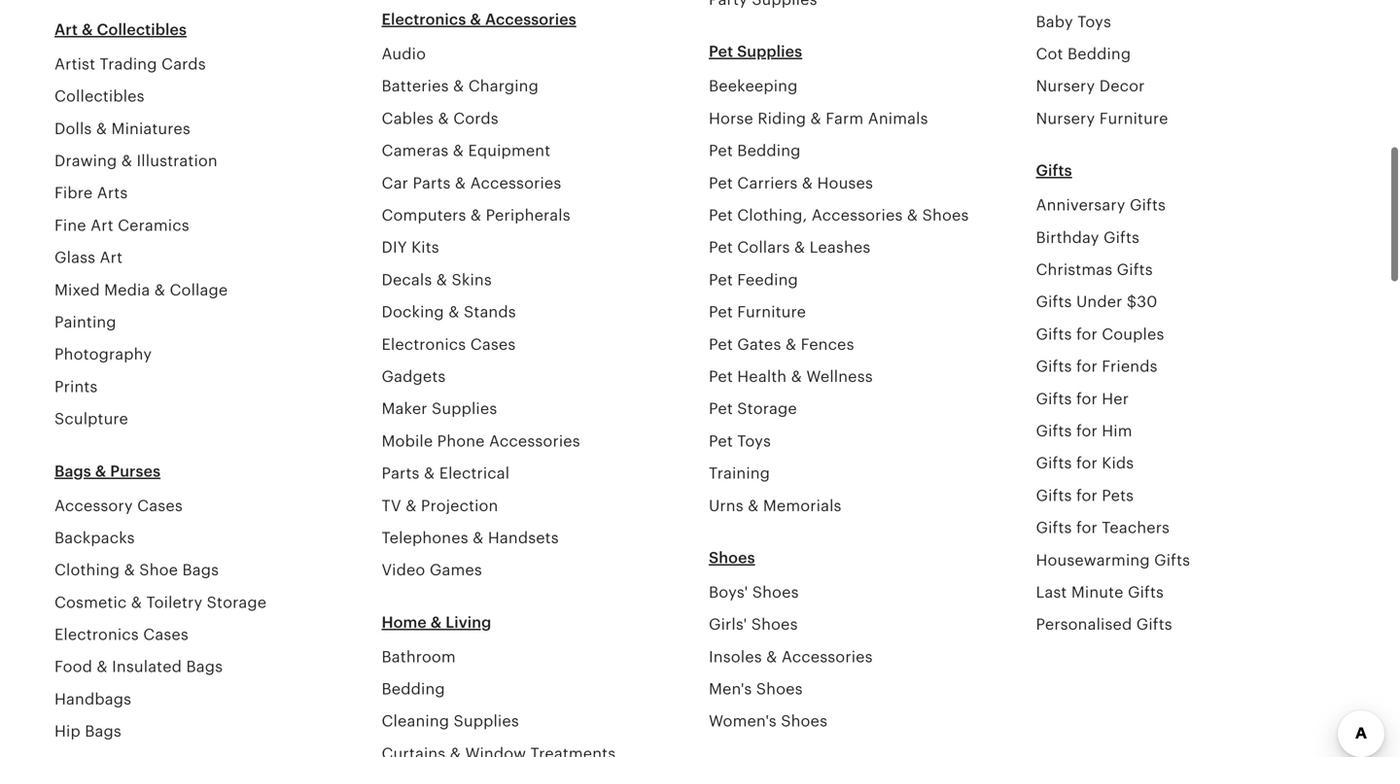 Task type: locate. For each thing, give the bounding box(es) containing it.
bedding up cleaning
[[382, 681, 445, 698]]

pet left health
[[709, 368, 733, 386]]

for down gifts under $30
[[1077, 326, 1098, 343]]

riding
[[758, 110, 807, 127]]

electronics cases down docking & stands 'link'
[[382, 336, 516, 353]]

pet gates & fences
[[709, 336, 855, 353]]

0 horizontal spatial electronics cases
[[54, 627, 189, 644]]

0 horizontal spatial toys
[[738, 433, 771, 450]]

1 horizontal spatial furniture
[[1100, 110, 1169, 127]]

training
[[709, 465, 770, 483]]

boys' shoes
[[709, 584, 799, 602]]

accessories up charging
[[485, 11, 577, 28]]

mobile phone accessories
[[382, 433, 581, 450]]

batteries
[[382, 78, 449, 95]]

telephones & handsets
[[382, 530, 559, 547]]

pet furniture
[[709, 304, 807, 321]]

toys for baby toys
[[1078, 13, 1112, 30]]

friends
[[1102, 358, 1158, 376]]

video games link
[[382, 562, 482, 579]]

4 for from the top
[[1077, 423, 1098, 440]]

for for teachers
[[1077, 520, 1098, 537]]

pet up training link on the right bottom of page
[[709, 433, 733, 450]]

1 pet from the top
[[709, 43, 734, 61]]

last
[[1036, 584, 1068, 602]]

2 vertical spatial cases
[[143, 627, 189, 644]]

1 for from the top
[[1077, 326, 1098, 343]]

0 vertical spatial toys
[[1078, 13, 1112, 30]]

artist trading cards link
[[54, 55, 206, 73]]

pet bedding
[[709, 142, 801, 160]]

parts up computers
[[413, 174, 451, 192]]

shoe
[[139, 562, 178, 579]]

bags up 'accessory'
[[54, 463, 91, 480]]

2 horizontal spatial bedding
[[1068, 45, 1132, 63]]

0 vertical spatial furniture
[[1100, 110, 1169, 127]]

cases for accessory cases link
[[137, 497, 183, 515]]

batteries & charging
[[382, 78, 539, 95]]

car parts & accessories link
[[382, 174, 562, 192]]

3 pet from the top
[[709, 174, 733, 192]]

accessories down houses
[[812, 207, 903, 224]]

supplies right cleaning
[[454, 713, 519, 731]]

1 vertical spatial art
[[91, 217, 114, 234]]

charging
[[469, 78, 539, 95]]

1 horizontal spatial electronics cases
[[382, 336, 516, 353]]

7 for from the top
[[1077, 520, 1098, 537]]

art down fine art ceramics
[[100, 249, 123, 267]]

pet down the horse
[[709, 142, 733, 160]]

furniture down the feeding
[[738, 304, 807, 321]]

for down gifts for pets link at the bottom right of the page
[[1077, 520, 1098, 537]]

mixed media & collage link
[[54, 281, 228, 299]]

1 vertical spatial parts
[[382, 465, 420, 483]]

11 pet from the top
[[709, 433, 733, 450]]

couples
[[1102, 326, 1165, 343]]

men's
[[709, 681, 752, 698]]

parts & electrical link
[[382, 465, 510, 483]]

pet left carriers
[[709, 174, 733, 192]]

accessories up men's shoes link
[[782, 649, 873, 666]]

art
[[54, 21, 78, 38], [91, 217, 114, 234], [100, 249, 123, 267]]

art up the artist
[[54, 21, 78, 38]]

insoles & accessories link
[[709, 649, 873, 666]]

1 horizontal spatial toys
[[1078, 13, 1112, 30]]

pet for pet supplies
[[709, 43, 734, 61]]

1 vertical spatial cases
[[137, 497, 183, 515]]

accessories down equipment
[[470, 174, 562, 192]]

bedding
[[1068, 45, 1132, 63], [738, 142, 801, 160], [382, 681, 445, 698]]

boys' shoes link
[[709, 584, 799, 602]]

electronics up gadgets link
[[382, 336, 466, 353]]

0 vertical spatial parts
[[413, 174, 451, 192]]

gifts down gifts for him link
[[1036, 455, 1073, 472]]

pet left collars
[[709, 239, 733, 257]]

toys down pet storage
[[738, 433, 771, 450]]

pet supplies
[[709, 43, 803, 61]]

1 nursery from the top
[[1036, 78, 1096, 95]]

maker supplies link
[[382, 400, 497, 418]]

7 pet from the top
[[709, 304, 733, 321]]

bags down "handbags"
[[85, 723, 122, 741]]

supplies up phone
[[432, 400, 497, 418]]

insulated
[[112, 659, 182, 676]]

6 pet from the top
[[709, 271, 733, 289]]

1 vertical spatial electronics cases link
[[54, 627, 189, 644]]

for left her
[[1077, 390, 1098, 408]]

anniversary gifts
[[1036, 197, 1166, 214]]

$30
[[1127, 293, 1158, 311]]

2 nursery from the top
[[1036, 110, 1096, 127]]

prints link
[[54, 378, 98, 396]]

pet for pet feeding
[[709, 271, 733, 289]]

9 pet from the top
[[709, 368, 733, 386]]

mixed media & collage
[[54, 281, 228, 299]]

art right fine
[[91, 217, 114, 234]]

pet up pet toys
[[709, 400, 733, 418]]

electronics cases link down docking & stands 'link'
[[382, 336, 516, 353]]

pet health & wellness
[[709, 368, 873, 386]]

electronics cases for left 'electronics cases' link
[[54, 627, 189, 644]]

electronics
[[382, 11, 466, 28], [382, 336, 466, 353], [54, 627, 139, 644]]

birthday gifts link
[[1036, 229, 1140, 246]]

decals & skins link
[[382, 271, 492, 289]]

cot
[[1036, 45, 1064, 63]]

1 vertical spatial furniture
[[738, 304, 807, 321]]

men's shoes link
[[709, 681, 803, 698]]

nursery for nursery furniture
[[1036, 110, 1096, 127]]

fences
[[801, 336, 855, 353]]

electronics cases for topmost 'electronics cases' link
[[382, 336, 516, 353]]

1 vertical spatial toys
[[738, 433, 771, 450]]

for for him
[[1077, 423, 1098, 440]]

toys up cot bedding link
[[1078, 13, 1112, 30]]

4 pet from the top
[[709, 207, 733, 224]]

christmas gifts
[[1036, 261, 1153, 279]]

nursery down cot
[[1036, 78, 1096, 95]]

bags
[[54, 463, 91, 480], [182, 562, 219, 579], [186, 659, 223, 676], [85, 723, 122, 741]]

1 vertical spatial supplies
[[432, 400, 497, 418]]

women's
[[709, 713, 777, 731]]

sculpture
[[54, 411, 128, 428]]

2 vertical spatial bedding
[[382, 681, 445, 698]]

pet collars & leashes
[[709, 239, 871, 257]]

5 pet from the top
[[709, 239, 733, 257]]

2 pet from the top
[[709, 142, 733, 160]]

gifts for her
[[1036, 390, 1129, 408]]

for left kids in the bottom of the page
[[1077, 455, 1098, 472]]

electronics cases link up food & insulated bags
[[54, 627, 189, 644]]

horse riding & farm animals link
[[709, 110, 929, 127]]

storage right the toiletry at the left bottom
[[207, 594, 267, 612]]

0 vertical spatial art
[[54, 21, 78, 38]]

hip
[[54, 723, 81, 741]]

pet left the feeding
[[709, 271, 733, 289]]

pet for pet gates & fences
[[709, 336, 733, 353]]

insoles & accessories
[[709, 649, 873, 666]]

pet for pet bedding
[[709, 142, 733, 160]]

accessories for insoles & accessories
[[782, 649, 873, 666]]

gifts right "anniversary"
[[1130, 197, 1166, 214]]

dolls & miniatures link
[[54, 120, 191, 137]]

supplies up beekeeping link
[[737, 43, 803, 61]]

home & living link
[[382, 614, 492, 632]]

mixed
[[54, 281, 100, 299]]

0 horizontal spatial furniture
[[738, 304, 807, 321]]

video games
[[382, 562, 482, 579]]

0 horizontal spatial storage
[[207, 594, 267, 612]]

shoes link
[[709, 550, 756, 567]]

personalised gifts
[[1036, 616, 1173, 634]]

accessory cases link
[[54, 497, 183, 515]]

anniversary gifts link
[[1036, 197, 1166, 214]]

pet down the pet feeding
[[709, 304, 733, 321]]

cases down purses
[[137, 497, 183, 515]]

gifts under $30
[[1036, 293, 1158, 311]]

for
[[1077, 326, 1098, 343], [1077, 358, 1098, 376], [1077, 390, 1098, 408], [1077, 423, 1098, 440], [1077, 455, 1098, 472], [1077, 487, 1098, 505], [1077, 520, 1098, 537]]

painting
[[54, 314, 116, 331]]

bags up the toiletry at the left bottom
[[182, 562, 219, 579]]

insoles
[[709, 649, 762, 666]]

teachers
[[1102, 520, 1170, 537]]

electronics down "cosmetic"
[[54, 627, 139, 644]]

pet left clothing,
[[709, 207, 733, 224]]

supplies for cleaning supplies
[[454, 713, 519, 731]]

for up gifts for her
[[1077, 358, 1098, 376]]

0 vertical spatial cases
[[471, 336, 516, 353]]

0 vertical spatial nursery
[[1036, 78, 1096, 95]]

5 for from the top
[[1077, 455, 1098, 472]]

cameras & equipment
[[382, 142, 551, 160]]

1 horizontal spatial electronics cases link
[[382, 336, 516, 353]]

pet storage
[[709, 400, 798, 418]]

supplies
[[737, 43, 803, 61], [432, 400, 497, 418], [454, 713, 519, 731]]

2 vertical spatial art
[[100, 249, 123, 267]]

bedding for pet bedding
[[738, 142, 801, 160]]

food & insulated bags link
[[54, 659, 223, 676]]

bedding up nursery decor 'link'
[[1068, 45, 1132, 63]]

telephones
[[382, 530, 469, 547]]

animals
[[868, 110, 929, 127]]

0 vertical spatial electronics cases
[[382, 336, 516, 353]]

collectibles up "artist trading cards" link
[[97, 21, 187, 38]]

1 vertical spatial nursery
[[1036, 110, 1096, 127]]

backpacks link
[[54, 530, 135, 547]]

accessories up electrical in the left bottom of the page
[[489, 433, 581, 450]]

0 vertical spatial supplies
[[737, 43, 803, 61]]

christmas
[[1036, 261, 1113, 279]]

3 for from the top
[[1077, 390, 1098, 408]]

cases down cosmetic & toiletry storage
[[143, 627, 189, 644]]

illustration
[[137, 152, 218, 170]]

shoes for boys' shoes
[[753, 584, 799, 602]]

toiletry
[[146, 594, 203, 612]]

electronics up audio link
[[382, 11, 466, 28]]

mobile phone accessories link
[[382, 433, 581, 450]]

collectibles up dolls & miniatures link
[[54, 88, 145, 105]]

prints
[[54, 378, 98, 396]]

1 horizontal spatial storage
[[738, 400, 798, 418]]

for left him
[[1077, 423, 1098, 440]]

0 vertical spatial electronics
[[382, 11, 466, 28]]

gifts up gifts for him link
[[1036, 390, 1073, 408]]

supplies for pet supplies
[[737, 43, 803, 61]]

1 vertical spatial electronics
[[382, 336, 466, 353]]

pet left the "gates" at right top
[[709, 336, 733, 353]]

for left pets
[[1077, 487, 1098, 505]]

bedding up carriers
[[738, 142, 801, 160]]

electronics cases up food & insulated bags
[[54, 627, 189, 644]]

hip bags link
[[54, 723, 122, 741]]

10 pet from the top
[[709, 400, 733, 418]]

glass
[[54, 249, 95, 267]]

cot bedding
[[1036, 45, 1132, 63]]

nursery down nursery decor 'link'
[[1036, 110, 1096, 127]]

clothing & shoe bags
[[54, 562, 219, 579]]

handbags
[[54, 691, 131, 709]]

6 for from the top
[[1077, 487, 1098, 505]]

wellness
[[807, 368, 873, 386]]

pet carriers & houses link
[[709, 174, 874, 192]]

minute
[[1072, 584, 1124, 602]]

pet for pet collars & leashes
[[709, 239, 733, 257]]

2 for from the top
[[1077, 358, 1098, 376]]

equipment
[[468, 142, 551, 160]]

gifts for him link
[[1036, 423, 1133, 440]]

1 vertical spatial bedding
[[738, 142, 801, 160]]

parts down mobile
[[382, 465, 420, 483]]

0 vertical spatial bedding
[[1068, 45, 1132, 63]]

cases down stands
[[471, 336, 516, 353]]

pet up beekeeping link
[[709, 43, 734, 61]]

video
[[382, 562, 426, 579]]

1 horizontal spatial bedding
[[738, 142, 801, 160]]

gifts up "anniversary"
[[1036, 162, 1073, 180]]

2 vertical spatial supplies
[[454, 713, 519, 731]]

storage down health
[[738, 400, 798, 418]]

cables
[[382, 110, 434, 127]]

1 vertical spatial electronics cases
[[54, 627, 189, 644]]

8 pet from the top
[[709, 336, 733, 353]]

2 vertical spatial electronics
[[54, 627, 139, 644]]

furniture down decor
[[1100, 110, 1169, 127]]



Task type: describe. For each thing, give the bounding box(es) containing it.
gifts for friends
[[1036, 358, 1158, 376]]

gifts for pets
[[1036, 487, 1134, 505]]

gadgets link
[[382, 368, 446, 386]]

car parts & accessories
[[382, 174, 562, 192]]

pet carriers & houses
[[709, 174, 874, 192]]

computers & peripherals
[[382, 207, 571, 224]]

shoes for girls' shoes
[[752, 616, 798, 634]]

accessory
[[54, 497, 133, 515]]

gifts for teachers
[[1036, 520, 1170, 537]]

health
[[738, 368, 787, 386]]

pet toys
[[709, 433, 771, 450]]

nursery decor
[[1036, 78, 1145, 95]]

pet gates & fences link
[[709, 336, 855, 353]]

pet for pet carriers & houses
[[709, 174, 733, 192]]

supplies for maker supplies
[[432, 400, 497, 418]]

accessories for mobile phone accessories
[[489, 433, 581, 450]]

backpacks
[[54, 530, 135, 547]]

gifts down gifts for pets at the bottom of the page
[[1036, 520, 1073, 537]]

last minute gifts link
[[1036, 584, 1164, 602]]

fine art ceramics
[[54, 217, 189, 234]]

fibre
[[54, 185, 93, 202]]

anniversary
[[1036, 197, 1126, 214]]

training link
[[709, 465, 770, 483]]

under
[[1077, 293, 1123, 311]]

for for friends
[[1077, 358, 1098, 376]]

cables & cords link
[[382, 110, 499, 127]]

pet storage link
[[709, 400, 798, 418]]

0 vertical spatial electronics cases link
[[382, 336, 516, 353]]

purses
[[110, 463, 161, 480]]

birthday gifts
[[1036, 229, 1140, 246]]

diy
[[382, 239, 407, 257]]

dolls & miniatures
[[54, 120, 191, 137]]

bags right insulated
[[186, 659, 223, 676]]

cases for topmost 'electronics cases' link
[[471, 336, 516, 353]]

maker
[[382, 400, 428, 418]]

cables & cords
[[382, 110, 499, 127]]

furniture for nursery furniture
[[1100, 110, 1169, 127]]

gifts down last minute gifts link
[[1137, 616, 1173, 634]]

pet for pet storage
[[709, 400, 733, 418]]

personalised gifts link
[[1036, 616, 1173, 634]]

art for fine
[[91, 217, 114, 234]]

gifts down the gifts for kids 'link' in the right of the page
[[1036, 487, 1073, 505]]

for for kids
[[1077, 455, 1098, 472]]

gifts down housewarming gifts
[[1128, 584, 1164, 602]]

cases for left 'electronics cases' link
[[143, 627, 189, 644]]

gifts down the teachers
[[1155, 552, 1191, 569]]

baby toys
[[1036, 13, 1112, 30]]

gates
[[738, 336, 782, 353]]

housewarming
[[1036, 552, 1151, 569]]

for for her
[[1077, 390, 1098, 408]]

pet bedding link
[[709, 142, 801, 160]]

gifts down christmas
[[1036, 293, 1073, 311]]

nursery decor link
[[1036, 78, 1145, 95]]

gifts for teachers link
[[1036, 520, 1170, 537]]

projection
[[421, 497, 499, 515]]

shoes for men's shoes
[[757, 681, 803, 698]]

urns & memorials link
[[709, 497, 842, 515]]

gifts down the anniversary gifts link
[[1104, 229, 1140, 246]]

computers
[[382, 207, 466, 224]]

houses
[[818, 174, 874, 192]]

hip bags
[[54, 723, 122, 741]]

cameras & equipment link
[[382, 142, 551, 160]]

art for glass
[[100, 249, 123, 267]]

birthday
[[1036, 229, 1100, 246]]

miniatures
[[111, 120, 191, 137]]

electronics for electronics & accessories link at the top of page
[[382, 11, 466, 28]]

for for couples
[[1077, 326, 1098, 343]]

peripherals
[[486, 207, 571, 224]]

glass art link
[[54, 249, 123, 267]]

dolls
[[54, 120, 92, 137]]

0 vertical spatial storage
[[738, 400, 798, 418]]

handsets
[[488, 530, 559, 547]]

drawing
[[54, 152, 117, 170]]

pet for pet health & wellness
[[709, 368, 733, 386]]

pet clothing, accessories & shoes
[[709, 207, 969, 224]]

electronics for topmost 'electronics cases' link
[[382, 336, 466, 353]]

artist trading cards
[[54, 55, 206, 73]]

accessories for electronics & accessories
[[485, 11, 577, 28]]

pet for pet furniture
[[709, 304, 733, 321]]

women's shoes link
[[709, 713, 828, 731]]

1 vertical spatial storage
[[207, 594, 267, 612]]

men's shoes
[[709, 681, 803, 698]]

shoes for women's shoes
[[781, 713, 828, 731]]

arts
[[97, 185, 128, 202]]

bedding link
[[382, 681, 445, 698]]

personalised
[[1036, 616, 1133, 634]]

tv & projection link
[[382, 497, 499, 515]]

pet for pet clothing, accessories & shoes
[[709, 207, 733, 224]]

cleaning
[[382, 713, 450, 731]]

horse
[[709, 110, 754, 127]]

0 horizontal spatial bedding
[[382, 681, 445, 698]]

fine
[[54, 217, 86, 234]]

decor
[[1100, 78, 1145, 95]]

1 vertical spatial collectibles
[[54, 88, 145, 105]]

farm
[[826, 110, 864, 127]]

boys'
[[709, 584, 748, 602]]

pet feeding
[[709, 271, 799, 289]]

gifts for couples link
[[1036, 326, 1165, 343]]

0 horizontal spatial electronics cases link
[[54, 627, 189, 644]]

electronics for left 'electronics cases' link
[[54, 627, 139, 644]]

baby toys link
[[1036, 13, 1112, 30]]

gifts for kids
[[1036, 455, 1135, 472]]

gifts up $30
[[1117, 261, 1153, 279]]

fine art ceramics link
[[54, 217, 189, 234]]

toys for pet toys
[[738, 433, 771, 450]]

pets
[[1102, 487, 1134, 505]]

gifts down gifts for her
[[1036, 423, 1073, 440]]

food & insulated bags
[[54, 659, 223, 676]]

accessories for pet clothing, accessories & shoes
[[812, 207, 903, 224]]

0 vertical spatial collectibles
[[97, 21, 187, 38]]

electronics & accessories
[[382, 11, 577, 28]]

cosmetic & toiletry storage link
[[54, 594, 267, 612]]

gifts down gifts under $30
[[1036, 326, 1073, 343]]

gifts for her link
[[1036, 390, 1129, 408]]

furniture for pet furniture
[[738, 304, 807, 321]]

computers & peripherals link
[[382, 207, 571, 224]]

cot bedding link
[[1036, 45, 1132, 63]]

pet collars & leashes link
[[709, 239, 871, 257]]

gifts up gifts for her
[[1036, 358, 1073, 376]]

drawing & illustration link
[[54, 152, 218, 170]]

pet for pet toys
[[709, 433, 733, 450]]

cords
[[454, 110, 499, 127]]

bedding for cot bedding
[[1068, 45, 1132, 63]]

nursery for nursery decor
[[1036, 78, 1096, 95]]

bathroom link
[[382, 649, 456, 666]]

for for pets
[[1077, 487, 1098, 505]]

horse riding & farm animals
[[709, 110, 929, 127]]



Task type: vqa. For each thing, say whether or not it's contained in the screenshot.
Sarah on the left top of the page
no



